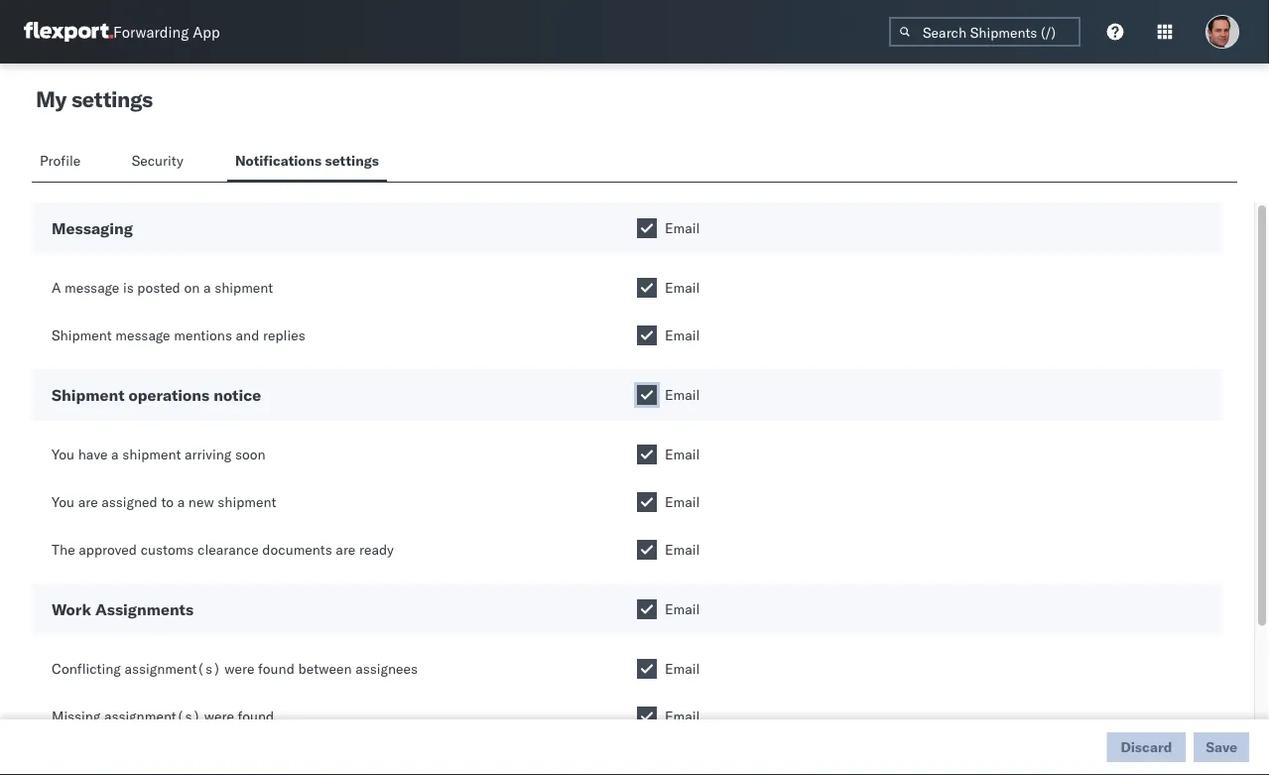 Task type: locate. For each thing, give the bounding box(es) containing it.
my
[[36, 85, 66, 113]]

None checkbox
[[637, 218, 657, 238], [637, 492, 657, 512], [637, 540, 657, 560], [637, 599, 657, 619], [637, 218, 657, 238], [637, 492, 657, 512], [637, 540, 657, 560], [637, 599, 657, 619]]

found left the between in the left of the page
[[258, 660, 295, 677]]

a
[[203, 279, 211, 296], [111, 446, 119, 463], [177, 493, 185, 511]]

1 vertical spatial are
[[336, 541, 356, 558]]

0 vertical spatial were
[[225, 660, 255, 677]]

0 vertical spatial you
[[52, 446, 74, 463]]

shipment
[[215, 279, 273, 296], [122, 446, 181, 463], [218, 493, 276, 511]]

message for a
[[65, 279, 119, 296]]

security
[[132, 152, 183, 169]]

0 vertical spatial shipment
[[52, 326, 112, 344]]

operations
[[128, 385, 210, 405]]

0 vertical spatial found
[[258, 660, 295, 677]]

2 vertical spatial shipment
[[218, 493, 276, 511]]

a right 'to'
[[177, 493, 185, 511]]

settings right notifications
[[325, 152, 379, 169]]

were
[[225, 660, 255, 677], [204, 708, 234, 725]]

are
[[78, 493, 98, 511], [336, 541, 356, 558]]

notice
[[214, 385, 261, 405]]

approved
[[79, 541, 137, 558]]

ready
[[359, 541, 394, 558]]

1 you from the top
[[52, 446, 74, 463]]

settings right "my"
[[71, 85, 153, 113]]

email for messaging
[[665, 219, 700, 237]]

missing assignment(s) were found
[[52, 708, 274, 725]]

notifications settings button
[[227, 143, 387, 182]]

9 email from the top
[[665, 660, 700, 677]]

shipment up and
[[215, 279, 273, 296]]

shipment down a
[[52, 326, 112, 344]]

settings
[[71, 85, 153, 113], [325, 152, 379, 169]]

2 email from the top
[[665, 279, 700, 296]]

7 email from the top
[[665, 541, 700, 558]]

0 vertical spatial message
[[65, 279, 119, 296]]

you have a shipment arriving soon
[[52, 446, 266, 463]]

a message is posted on a shipment
[[52, 279, 273, 296]]

2 you from the top
[[52, 493, 74, 511]]

email for a message is posted on a shipment
[[665, 279, 700, 296]]

1 vertical spatial shipment
[[52, 385, 125, 405]]

assignment(s) right missing
[[104, 708, 201, 725]]

2 vertical spatial a
[[177, 493, 185, 511]]

shipment up have
[[52, 385, 125, 405]]

6 email from the top
[[665, 493, 700, 511]]

message right a
[[65, 279, 119, 296]]

email for shipment message mentions and replies
[[665, 326, 700, 344]]

found
[[258, 660, 295, 677], [238, 708, 274, 725]]

you for you are assigned to a new shipment
[[52, 493, 74, 511]]

4 email from the top
[[665, 386, 700, 403]]

security button
[[124, 143, 195, 182]]

Search Shipments (/) text field
[[889, 17, 1081, 47]]

1 vertical spatial assignment(s)
[[104, 708, 201, 725]]

you
[[52, 446, 74, 463], [52, 493, 74, 511]]

settings for notifications settings
[[325, 152, 379, 169]]

assignment(s)
[[125, 660, 221, 677], [104, 708, 201, 725]]

a right the on
[[203, 279, 211, 296]]

1 horizontal spatial settings
[[325, 152, 379, 169]]

arriving
[[185, 446, 231, 463]]

email for missing assignment(s) were found
[[665, 708, 700, 725]]

0 vertical spatial settings
[[71, 85, 153, 113]]

5 email from the top
[[665, 446, 700, 463]]

a right have
[[111, 446, 119, 463]]

email for shipment operations notice
[[665, 386, 700, 403]]

0 vertical spatial a
[[203, 279, 211, 296]]

and
[[236, 326, 259, 344]]

settings for my settings
[[71, 85, 153, 113]]

1 shipment from the top
[[52, 326, 112, 344]]

on
[[184, 279, 200, 296]]

email for you are assigned to a new shipment
[[665, 493, 700, 511]]

settings inside notifications settings button
[[325, 152, 379, 169]]

shipment right new
[[218, 493, 276, 511]]

a
[[52, 279, 61, 296]]

assigned
[[102, 493, 158, 511]]

message
[[65, 279, 119, 296], [115, 326, 170, 344]]

message down is
[[115, 326, 170, 344]]

shipment
[[52, 326, 112, 344], [52, 385, 125, 405]]

are left assigned
[[78, 493, 98, 511]]

1 vertical spatial settings
[[325, 152, 379, 169]]

conflicting assignment(s) were found between assignees
[[52, 660, 418, 677]]

are left ready
[[336, 541, 356, 558]]

work
[[52, 599, 91, 619]]

1 vertical spatial found
[[238, 708, 274, 725]]

found down conflicting assignment(s) were found between assignees
[[238, 708, 274, 725]]

my settings
[[36, 85, 153, 113]]

mentions
[[174, 326, 232, 344]]

were down conflicting assignment(s) were found between assignees
[[204, 708, 234, 725]]

0 vertical spatial are
[[78, 493, 98, 511]]

0 horizontal spatial settings
[[71, 85, 153, 113]]

to
[[161, 493, 174, 511]]

shipment up "you are assigned to a new shipment"
[[122, 446, 181, 463]]

0 horizontal spatial a
[[111, 446, 119, 463]]

forwarding app link
[[24, 22, 220, 42]]

assignment(s) up missing assignment(s) were found
[[125, 660, 221, 677]]

2 shipment from the top
[[52, 385, 125, 405]]

3 email from the top
[[665, 326, 700, 344]]

None checkbox
[[637, 278, 657, 298], [637, 325, 657, 345], [637, 385, 657, 405], [637, 445, 657, 464], [637, 659, 657, 679], [637, 707, 657, 726], [637, 278, 657, 298], [637, 325, 657, 345], [637, 385, 657, 405], [637, 445, 657, 464], [637, 659, 657, 679], [637, 707, 657, 726]]

email
[[665, 219, 700, 237], [665, 279, 700, 296], [665, 326, 700, 344], [665, 386, 700, 403], [665, 446, 700, 463], [665, 493, 700, 511], [665, 541, 700, 558], [665, 600, 700, 618], [665, 660, 700, 677], [665, 708, 700, 725]]

flexport. image
[[24, 22, 113, 42]]

you are assigned to a new shipment
[[52, 493, 276, 511]]

shipment operations notice
[[52, 385, 261, 405]]

assignments
[[95, 599, 194, 619]]

0 vertical spatial assignment(s)
[[125, 660, 221, 677]]

10 email from the top
[[665, 708, 700, 725]]

message for shipment
[[115, 326, 170, 344]]

you left have
[[52, 446, 74, 463]]

found for conflicting assignment(s) were found between assignees
[[258, 660, 295, 677]]

1 vertical spatial you
[[52, 493, 74, 511]]

8 email from the top
[[665, 600, 700, 618]]

shipment for shipment message mentions and replies
[[52, 326, 112, 344]]

assignees
[[356, 660, 418, 677]]

0 vertical spatial shipment
[[215, 279, 273, 296]]

you up the
[[52, 493, 74, 511]]

email for work assignments
[[665, 600, 700, 618]]

1 email from the top
[[665, 219, 700, 237]]

1 vertical spatial message
[[115, 326, 170, 344]]

were left the between in the left of the page
[[225, 660, 255, 677]]

assignment(s) for conflicting
[[125, 660, 221, 677]]

1 vertical spatial were
[[204, 708, 234, 725]]

you for you have a shipment arriving soon
[[52, 446, 74, 463]]

messaging
[[52, 218, 133, 238]]



Task type: vqa. For each thing, say whether or not it's contained in the screenshot.
2nd Bookings from the left
no



Task type: describe. For each thing, give the bounding box(es) containing it.
were for missing
[[204, 708, 234, 725]]

have
[[78, 446, 108, 463]]

email for the approved customs clearance documents are ready
[[665, 541, 700, 558]]

new
[[188, 493, 214, 511]]

replies
[[263, 326, 305, 344]]

0 horizontal spatial are
[[78, 493, 98, 511]]

found for missing assignment(s) were found
[[238, 708, 274, 725]]

between
[[298, 660, 352, 677]]

clearance
[[197, 541, 259, 558]]

shipment for shipment operations notice
[[52, 385, 125, 405]]

documents
[[262, 541, 332, 558]]

work assignments
[[52, 599, 194, 619]]

soon
[[235, 446, 266, 463]]

missing
[[52, 708, 101, 725]]

profile button
[[32, 143, 92, 182]]

notifications settings
[[235, 152, 379, 169]]

customs
[[141, 541, 194, 558]]

assignment(s) for missing
[[104, 708, 201, 725]]

app
[[193, 22, 220, 41]]

1 vertical spatial shipment
[[122, 446, 181, 463]]

profile
[[40, 152, 81, 169]]

1 horizontal spatial are
[[336, 541, 356, 558]]

were for conflicting
[[225, 660, 255, 677]]

email for you have a shipment arriving soon
[[665, 446, 700, 463]]

the
[[52, 541, 75, 558]]

shipment message mentions and replies
[[52, 326, 305, 344]]

1 horizontal spatial a
[[177, 493, 185, 511]]

posted
[[137, 279, 180, 296]]

shipment for new
[[218, 493, 276, 511]]

the approved customs clearance documents are ready
[[52, 541, 394, 558]]

conflicting
[[52, 660, 121, 677]]

notifications
[[235, 152, 322, 169]]

email for conflicting assignment(s) were found between assignees
[[665, 660, 700, 677]]

shipment for a
[[215, 279, 273, 296]]

forwarding
[[113, 22, 189, 41]]

2 horizontal spatial a
[[203, 279, 211, 296]]

1 vertical spatial a
[[111, 446, 119, 463]]

forwarding app
[[113, 22, 220, 41]]

is
[[123, 279, 134, 296]]



